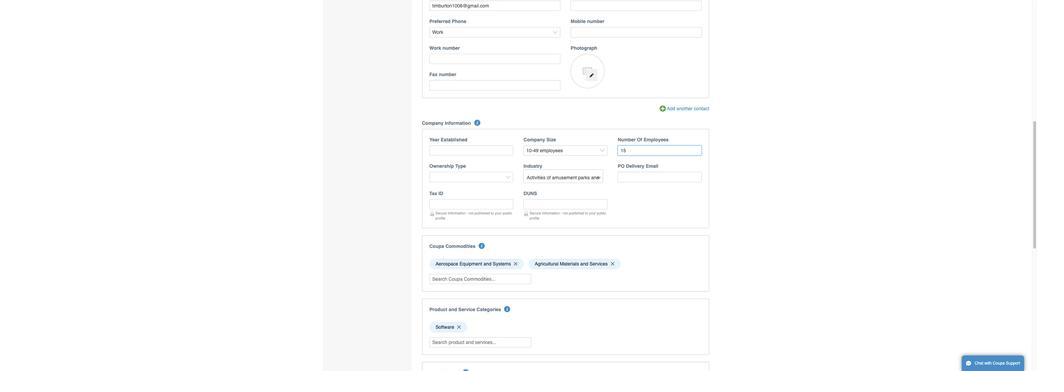 Task type: vqa. For each thing, say whether or not it's contained in the screenshot.
- to the left
yes



Task type: describe. For each thing, give the bounding box(es) containing it.
employees
[[644, 137, 669, 143]]

published for tax id
[[475, 211, 490, 216]]

add another contact button
[[660, 105, 709, 113]]

additional information image for coupa commodities
[[479, 243, 485, 249]]

to for tax id
[[491, 211, 494, 216]]

mobile
[[571, 19, 586, 24]]

duns
[[524, 191, 537, 197]]

Mobile number text field
[[571, 27, 702, 38]]

number for fax number
[[439, 72, 456, 77]]

add another contact
[[667, 106, 709, 112]]

coupa inside chat with coupa support button
[[993, 362, 1005, 366]]

email
[[646, 164, 658, 169]]

and for materials
[[580, 262, 588, 267]]

public for duns
[[597, 211, 606, 216]]

software option
[[429, 323, 467, 333]]

id
[[438, 191, 443, 197]]

- for duns
[[561, 211, 562, 216]]

PO Delivery Email text field
[[618, 172, 702, 183]]

secure for duns
[[530, 211, 541, 216]]

company for company size
[[524, 137, 545, 143]]

selected list box for product and service categories
[[427, 321, 704, 335]]

mobile number
[[571, 19, 604, 24]]

0 vertical spatial coupa
[[429, 244, 444, 249]]

published for duns
[[569, 211, 584, 216]]

type
[[455, 164, 466, 169]]

commodities
[[445, 244, 475, 249]]

delivery
[[626, 164, 644, 169]]

information for duns
[[542, 211, 560, 216]]

systems
[[493, 262, 511, 267]]

fax
[[429, 72, 438, 77]]

company for company information
[[422, 121, 444, 126]]

software
[[436, 325, 454, 331]]

chat with coupa support
[[975, 362, 1020, 366]]

Search Coupa Commodities... field
[[429, 274, 531, 285]]

support
[[1006, 362, 1020, 366]]

preferred
[[429, 19, 450, 24]]

company information
[[422, 121, 471, 126]]

Work number text field
[[429, 54, 560, 64]]

additional information image for product and service categories
[[504, 307, 510, 313]]

information up "established"
[[445, 121, 471, 126]]

chat with coupa support button
[[962, 356, 1024, 372]]

aerospace
[[436, 262, 458, 267]]

1 horizontal spatial additional information image
[[474, 120, 480, 126]]

another
[[676, 106, 693, 112]]

agricultural
[[535, 262, 558, 267]]

company size
[[524, 137, 556, 143]]

photograph
[[571, 45, 597, 51]]

0 horizontal spatial and
[[449, 307, 457, 313]]



Task type: locate. For each thing, give the bounding box(es) containing it.
published
[[475, 211, 490, 216], [569, 211, 584, 216]]

company
[[422, 121, 444, 126], [524, 137, 545, 143]]

0 vertical spatial company
[[422, 121, 444, 126]]

year established
[[429, 137, 467, 143]]

to
[[491, 211, 494, 216], [585, 211, 588, 216]]

your
[[495, 211, 502, 216], [589, 211, 596, 216]]

Number Of Employees text field
[[618, 146, 702, 156]]

selected list box for coupa commodities
[[427, 258, 704, 271]]

Tax ID text field
[[429, 200, 513, 210]]

1 secure from the left
[[435, 211, 447, 216]]

with
[[984, 362, 992, 366]]

of
[[637, 137, 642, 143]]

secure information - not published to your public profile down tax id text box
[[435, 211, 512, 221]]

secure information - not published to your public profile for tax id
[[435, 211, 512, 221]]

phone
[[452, 19, 466, 24]]

2 secure information - not published to your public profile from the left
[[530, 211, 606, 221]]

1 vertical spatial additional information image
[[504, 307, 510, 313]]

company left size
[[524, 137, 545, 143]]

information
[[445, 121, 471, 126], [448, 211, 466, 216], [542, 211, 560, 216]]

- for tax id
[[467, 211, 468, 216]]

0 horizontal spatial additional information image
[[479, 243, 485, 249]]

1 your from the left
[[495, 211, 502, 216]]

2 your from the left
[[589, 211, 596, 216]]

and left systems
[[484, 262, 491, 267]]

aerospace equipment and systems option
[[429, 259, 524, 270]]

1 horizontal spatial secure information - not published to your public profile
[[530, 211, 606, 221]]

add
[[667, 106, 675, 112]]

1 selected list box from the top
[[427, 258, 704, 271]]

tax id
[[429, 191, 443, 197]]

1 horizontal spatial your
[[589, 211, 596, 216]]

1 not from the left
[[469, 211, 474, 216]]

not down tax id text box
[[469, 211, 474, 216]]

DUNS text field
[[524, 200, 608, 210]]

1 horizontal spatial to
[[585, 211, 588, 216]]

published down duns text box
[[569, 211, 584, 216]]

product
[[429, 307, 447, 313]]

2 horizontal spatial and
[[580, 262, 588, 267]]

2 vertical spatial number
[[439, 72, 456, 77]]

0 horizontal spatial profile
[[435, 217, 445, 221]]

secure information - not published to your public profile for duns
[[530, 211, 606, 221]]

1 vertical spatial number
[[442, 45, 460, 51]]

change image image
[[589, 73, 594, 78]]

coupa commodities
[[429, 244, 475, 249]]

- down duns text box
[[561, 211, 562, 216]]

and left service on the left bottom
[[449, 307, 457, 313]]

work number
[[429, 45, 460, 51]]

2 public from the left
[[597, 211, 606, 216]]

1 secure information - not published to your public profile from the left
[[435, 211, 512, 221]]

0 vertical spatial selected list box
[[427, 258, 704, 271]]

-
[[467, 211, 468, 216], [561, 211, 562, 216]]

preferred phone
[[429, 19, 466, 24]]

work
[[429, 45, 441, 51]]

public
[[503, 211, 512, 216], [597, 211, 606, 216]]

Fax number text field
[[429, 80, 560, 91]]

not for tax id
[[469, 211, 474, 216]]

1 profile from the left
[[435, 217, 445, 221]]

not down duns text box
[[563, 211, 568, 216]]

information for tax id
[[448, 211, 466, 216]]

number
[[618, 137, 636, 143]]

your down tax id text box
[[495, 211, 502, 216]]

secure information - not published to your public profile down duns text box
[[530, 211, 606, 221]]

coupa up aerospace
[[429, 244, 444, 249]]

to for duns
[[585, 211, 588, 216]]

0 horizontal spatial company
[[422, 121, 444, 126]]

0 horizontal spatial published
[[475, 211, 490, 216]]

Role text field
[[571, 1, 702, 11]]

additional information image down the search product and services... field at bottom
[[463, 370, 469, 372]]

2 profile from the left
[[530, 217, 539, 221]]

chat
[[975, 362, 983, 366]]

2 published from the left
[[569, 211, 584, 216]]

size
[[546, 137, 556, 143]]

1 horizontal spatial not
[[563, 211, 568, 216]]

2 - from the left
[[561, 211, 562, 216]]

materials
[[560, 262, 579, 267]]

industry
[[524, 164, 542, 169]]

equipment
[[460, 262, 482, 267]]

1 horizontal spatial additional information image
[[504, 307, 510, 313]]

- down tax id text box
[[467, 211, 468, 216]]

services
[[590, 262, 608, 267]]

1 horizontal spatial -
[[561, 211, 562, 216]]

2 not from the left
[[563, 211, 568, 216]]

profile
[[435, 217, 445, 221], [530, 217, 539, 221]]

None text field
[[429, 1, 560, 11]]

1 public from the left
[[503, 211, 512, 216]]

0 horizontal spatial public
[[503, 211, 512, 216]]

photograph image
[[571, 54, 605, 88]]

information down duns text box
[[542, 211, 560, 216]]

additional information image up year established text box
[[474, 120, 480, 126]]

1 horizontal spatial coupa
[[993, 362, 1005, 366]]

year
[[429, 137, 439, 143]]

and
[[484, 262, 491, 267], [580, 262, 588, 267], [449, 307, 457, 313]]

service
[[458, 307, 475, 313]]

0 horizontal spatial secure
[[435, 211, 447, 216]]

0 horizontal spatial to
[[491, 211, 494, 216]]

and for equipment
[[484, 262, 491, 267]]

not for duns
[[563, 211, 568, 216]]

additional information image
[[479, 243, 485, 249], [504, 307, 510, 313]]

secure
[[435, 211, 447, 216], [530, 211, 541, 216]]

Search product and services... field
[[429, 338, 531, 348]]

your down duns text box
[[589, 211, 596, 216]]

1 vertical spatial company
[[524, 137, 545, 143]]

not
[[469, 211, 474, 216], [563, 211, 568, 216]]

1 horizontal spatial published
[[569, 211, 584, 216]]

secure down duns
[[530, 211, 541, 216]]

number right mobile
[[587, 19, 604, 24]]

secure information - not published to your public profile
[[435, 211, 512, 221], [530, 211, 606, 221]]

established
[[441, 137, 467, 143]]

1 vertical spatial selected list box
[[427, 321, 704, 335]]

number
[[587, 19, 604, 24], [442, 45, 460, 51], [439, 72, 456, 77]]

secure for tax id
[[435, 211, 447, 216]]

additional information image up aerospace equipment and systems "option"
[[479, 243, 485, 249]]

1 - from the left
[[467, 211, 468, 216]]

0 horizontal spatial additional information image
[[463, 370, 469, 372]]

company up year
[[422, 121, 444, 126]]

number right fax
[[439, 72, 456, 77]]

selected list box containing software
[[427, 321, 704, 335]]

and left services
[[580, 262, 588, 267]]

product and service categories
[[429, 307, 501, 313]]

selected list box containing aerospace equipment and systems
[[427, 258, 704, 271]]

information down tax id text box
[[448, 211, 466, 216]]

0 horizontal spatial coupa
[[429, 244, 444, 249]]

your for duns
[[589, 211, 596, 216]]

profile for tax id
[[435, 217, 445, 221]]

secure down id at the bottom left of page
[[435, 211, 447, 216]]

profile down duns
[[530, 217, 539, 221]]

1 published from the left
[[475, 211, 490, 216]]

0 horizontal spatial not
[[469, 211, 474, 216]]

number of employees
[[618, 137, 669, 143]]

to down duns text box
[[585, 211, 588, 216]]

1 horizontal spatial and
[[484, 262, 491, 267]]

contact
[[694, 106, 709, 112]]

0 vertical spatial number
[[587, 19, 604, 24]]

additional information image
[[474, 120, 480, 126], [463, 370, 469, 372]]

number for work number
[[442, 45, 460, 51]]

1 to from the left
[[491, 211, 494, 216]]

po delivery email
[[618, 164, 658, 169]]

ownership
[[429, 164, 454, 169]]

tax
[[429, 191, 437, 197]]

po
[[618, 164, 625, 169]]

0 horizontal spatial secure information - not published to your public profile
[[435, 211, 512, 221]]

0 horizontal spatial your
[[495, 211, 502, 216]]

coupa right with
[[993, 362, 1005, 366]]

to down tax id text box
[[491, 211, 494, 216]]

your for tax id
[[495, 211, 502, 216]]

profile for duns
[[530, 217, 539, 221]]

agricultural materials and services option
[[529, 259, 621, 270]]

ownership type
[[429, 164, 466, 169]]

2 secure from the left
[[530, 211, 541, 216]]

1 horizontal spatial public
[[597, 211, 606, 216]]

1 horizontal spatial profile
[[530, 217, 539, 221]]

published down tax id text box
[[475, 211, 490, 216]]

additional information image right categories
[[504, 307, 510, 313]]

Year Established text field
[[429, 146, 513, 156]]

and inside option
[[580, 262, 588, 267]]

2 selected list box from the top
[[427, 321, 704, 335]]

coupa
[[429, 244, 444, 249], [993, 362, 1005, 366]]

number for mobile number
[[587, 19, 604, 24]]

number right the work
[[442, 45, 460, 51]]

0 horizontal spatial -
[[467, 211, 468, 216]]

and inside "option"
[[484, 262, 491, 267]]

selected list box
[[427, 258, 704, 271], [427, 321, 704, 335]]

agricultural materials and services
[[535, 262, 608, 267]]

public for tax id
[[503, 211, 512, 216]]

0 vertical spatial additional information image
[[479, 243, 485, 249]]

aerospace equipment and systems
[[436, 262, 511, 267]]

Industry text field
[[524, 173, 603, 183]]

categories
[[477, 307, 501, 313]]

0 vertical spatial additional information image
[[474, 120, 480, 126]]

fax number
[[429, 72, 456, 77]]

1 horizontal spatial secure
[[530, 211, 541, 216]]

1 vertical spatial coupa
[[993, 362, 1005, 366]]

2 to from the left
[[585, 211, 588, 216]]

1 horizontal spatial company
[[524, 137, 545, 143]]

profile down id at the bottom left of page
[[435, 217, 445, 221]]

1 vertical spatial additional information image
[[463, 370, 469, 372]]



